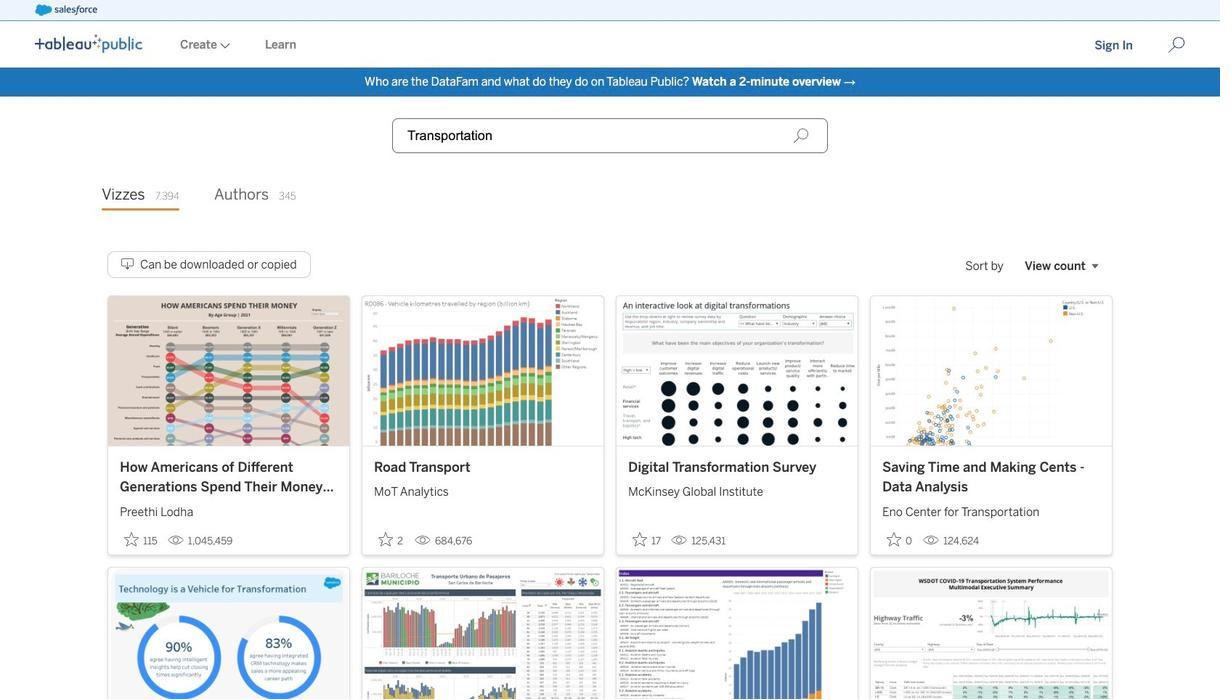 Task type: vqa. For each thing, say whether or not it's contained in the screenshot.
third Workbook thumbnail from right
no



Task type: locate. For each thing, give the bounding box(es) containing it.
Add Favorite button
[[120, 528, 162, 552], [374, 528, 409, 552], [628, 528, 665, 552], [883, 528, 917, 552]]

1 horizontal spatial add favorite image
[[378, 532, 393, 547]]

salesforce logo image
[[35, 4, 97, 16]]

2 horizontal spatial add favorite image
[[633, 532, 647, 547]]

3 add favorite image from the left
[[633, 532, 647, 547]]

2 add favorite button from the left
[[374, 528, 409, 552]]

go to search image
[[1151, 36, 1203, 54]]

1 add favorite image from the left
[[124, 532, 139, 547]]

3 add favorite button from the left
[[628, 528, 665, 552]]

add favorite image for first add favorite button from the left
[[124, 532, 139, 547]]

workbook thumbnail image
[[108, 296, 349, 446], [362, 296, 604, 446], [617, 296, 858, 446], [871, 296, 1112, 446], [108, 568, 349, 699], [362, 568, 604, 699], [617, 568, 858, 699], [871, 568, 1112, 699]]

Search input field
[[392, 118, 828, 153]]

create image
[[217, 43, 230, 49]]

add favorite image for 2nd add favorite button from right
[[633, 532, 647, 547]]

add favorite image
[[124, 532, 139, 547], [378, 532, 393, 547], [633, 532, 647, 547]]

0 horizontal spatial add favorite image
[[124, 532, 139, 547]]

2 add favorite image from the left
[[378, 532, 393, 547]]

logo image
[[35, 34, 142, 53]]

add favorite image for 2nd add favorite button from the left
[[378, 532, 393, 547]]



Task type: describe. For each thing, give the bounding box(es) containing it.
add favorite image
[[887, 532, 901, 547]]

1 add favorite button from the left
[[120, 528, 162, 552]]

4 add favorite button from the left
[[883, 528, 917, 552]]

search image
[[793, 128, 809, 144]]



